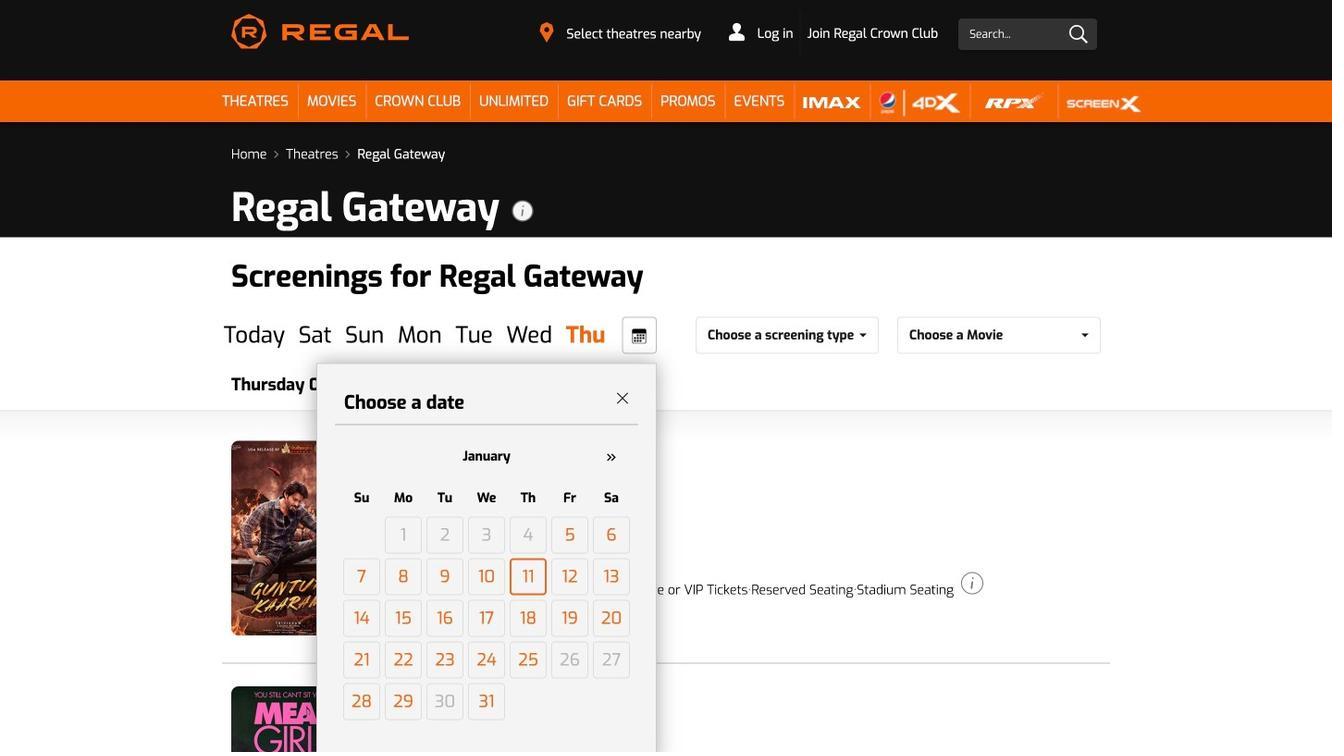 Task type: vqa. For each thing, say whether or not it's contained in the screenshot.
Guests Under The Age Of 17 Will Only Be Admitted When Accompanied By An Adult Over The Age Of 21. Children Under The Age Of 6 Will Not Be Admitted. Proof Of Age May Be Required. icon to the bottom
no



Task type: describe. For each thing, give the bounding box(es) containing it.
pepsi 4dx logo image
[[879, 89, 961, 116]]

guntur kaaram (telugu) image
[[231, 441, 361, 636]]

showtime details image
[[961, 572, 983, 595]]

reserved-selected element
[[751, 582, 853, 599]]

screening type: 2d element
[[389, 498, 407, 517]]

pick a date image
[[632, 329, 647, 344]]

user icon image
[[729, 22, 745, 41]]

screenx image
[[1067, 89, 1141, 116]]

telugu element
[[495, 582, 535, 599]]

imax image
[[803, 89, 861, 116]]



Task type: locate. For each thing, give the bounding box(es) containing it.
stadium element
[[857, 582, 954, 599]]

( element
[[389, 582, 393, 599]]

regal image
[[231, 14, 409, 48]]

) element
[[535, 582, 539, 599]]

group
[[222, 317, 657, 752]]

cinema info image
[[511, 200, 534, 222]]

rpx - regal premium experience image
[[979, 89, 1049, 116]]

Search... text field
[[959, 19, 1097, 50]]

map marker icon image
[[540, 22, 554, 43]]

no-pass-ss element
[[543, 582, 748, 599]]

sub-titled element
[[393, 582, 492, 599]]

some material may be inappropriate for children under 13. image
[[389, 716, 442, 731]]



